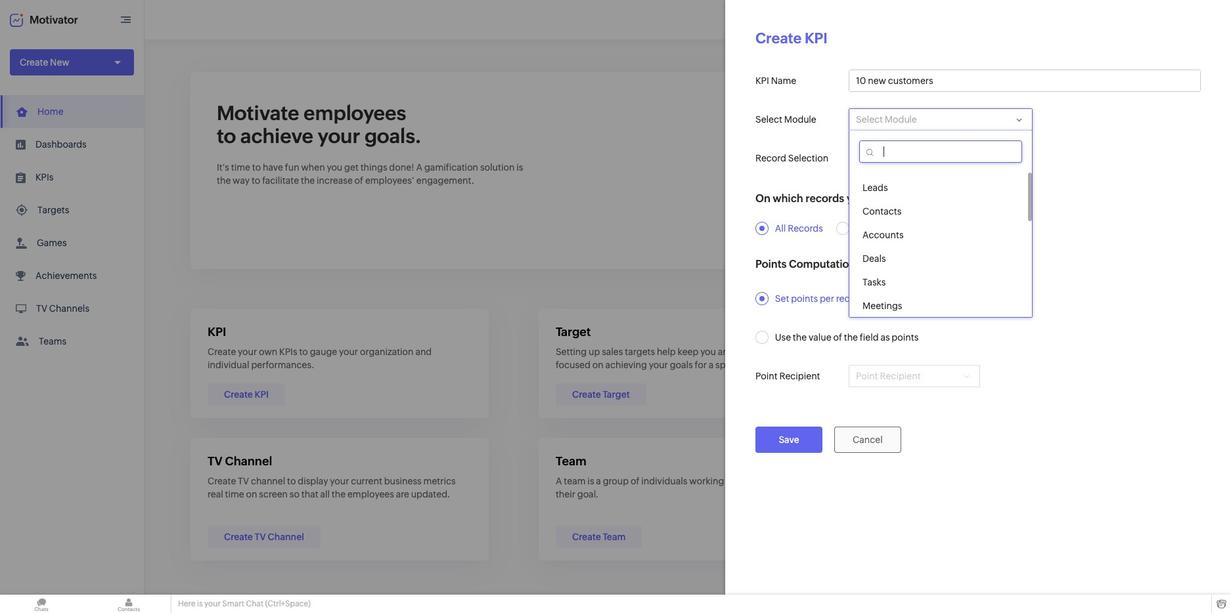 Task type: vqa. For each thing, say whether or not it's contained in the screenshot.


Task type: describe. For each thing, give the bounding box(es) containing it.
1 sales from the left
[[602, 347, 623, 358]]

cancel button
[[835, 427, 902, 453]]

deals
[[863, 254, 886, 264]]

records
[[806, 193, 845, 205]]

so
[[290, 490, 300, 500]]

list containing home
[[0, 95, 144, 358]]

your left own
[[238, 347, 257, 358]]

(ctrl+space)
[[265, 600, 311, 609]]

use the value of the field as points
[[775, 333, 919, 343]]

engagement.
[[417, 175, 475, 186]]

create tv channel to display your current business metrics real time on screen so that all the employees are updated.
[[208, 476, 456, 500]]

for
[[695, 360, 707, 371]]

it's
[[217, 162, 229, 173]]

facilitate
[[262, 175, 299, 186]]

chats image
[[0, 595, 83, 614]]

to inside start creating games and motivate your employees to achieve their goals enthusiastically.
[[1122, 347, 1131, 358]]

kpi?
[[982, 193, 1004, 205]]

1 horizontal spatial create kpi
[[756, 30, 828, 47]]

smart
[[222, 600, 244, 609]]

record
[[836, 294, 865, 304]]

up
[[589, 347, 600, 358]]

all
[[775, 223, 786, 234]]

team inside setting up sales targets help keep you and your sales team focused on achieving your goals for a specific time.
[[780, 347, 802, 358]]

employees'
[[365, 175, 415, 186]]

solution
[[480, 162, 515, 173]]

on
[[756, 193, 771, 205]]

and inside setting up sales targets help keep you and your sales team focused on achieving your goals for a specific time.
[[718, 347, 735, 358]]

0 vertical spatial target
[[556, 325, 591, 339]]

when
[[301, 162, 325, 173]]

employees inside create tv channel to display your current business metrics real time on screen so that all the employees are updated.
[[348, 490, 394, 500]]

field
[[860, 333, 879, 343]]

it's time to have fun when you get things done! a gamification solution is the way to facilitate the increase of employees' engagement.
[[217, 162, 523, 186]]

real
[[208, 490, 223, 500]]

keep
[[678, 347, 699, 358]]

targets
[[37, 205, 69, 216]]

1 horizontal spatial target
[[603, 390, 630, 400]]

set points per record
[[775, 294, 865, 304]]

games
[[964, 347, 993, 358]]

the left kpi?
[[964, 193, 980, 205]]

motivate employees to achieve your goals.
[[217, 102, 422, 148]]

points
[[756, 258, 787, 271]]

meetings
[[863, 301, 903, 312]]

2 horizontal spatial you
[[847, 193, 866, 205]]

tv inside create tv channel to display your current business metrics real time on screen so that all the employees are updated.
[[238, 476, 249, 487]]

tv inside list
[[36, 304, 47, 314]]

team inside a team is a group of individuals working together to achieve their goal.
[[564, 476, 586, 487]]

list box containing leads
[[850, 173, 1033, 318]]

motivate
[[217, 102, 299, 125]]

targets
[[625, 347, 655, 358]]

your down help
[[649, 360, 668, 371]]

set
[[775, 294, 790, 304]]

motivator
[[30, 13, 78, 26]]

increase
[[317, 175, 353, 186]]

the down when
[[301, 175, 315, 186]]

your inside start creating games and motivate your employees to achieve their goals enthusiastically.
[[1052, 347, 1072, 358]]

individuals
[[642, 476, 688, 487]]

which
[[773, 193, 804, 205]]

start
[[904, 347, 925, 358]]

points computation
[[756, 258, 856, 271]]

use
[[775, 333, 791, 343]]

achievements
[[35, 271, 97, 281]]

apply
[[933, 193, 961, 205]]

a inside a team is a group of individuals working together to achieve their goal.
[[596, 476, 601, 487]]

on which records you would like to apply the kpi?
[[756, 193, 1004, 205]]

1 vertical spatial create kpi
[[224, 390, 269, 400]]

here is your smart chat (ctrl+space)
[[178, 600, 311, 609]]

create target
[[572, 390, 630, 400]]

2 vertical spatial is
[[197, 600, 203, 609]]

point recipient
[[756, 371, 821, 382]]

own
[[259, 347, 278, 358]]

goals inside setting up sales targets help keep you and your sales team focused on achieving your goals for a specific time.
[[670, 360, 693, 371]]

get
[[344, 162, 359, 173]]

to inside create your own kpis to gauge your organization and individual performances.
[[299, 347, 308, 358]]

specific
[[716, 360, 750, 371]]

fun
[[285, 162, 299, 173]]

of inside it's time to have fun when you get things done! a gamification solution is the way to facilitate the increase of employees' engagement.
[[355, 175, 363, 186]]

current
[[351, 476, 382, 487]]

computation
[[789, 258, 856, 271]]

1 vertical spatial team
[[603, 532, 626, 543]]

all records
[[775, 223, 823, 234]]

start creating games and motivate your employees to achieve their goals enthusiastically.
[[904, 347, 1166, 371]]

like
[[901, 193, 918, 205]]

is inside a team is a group of individuals working together to achieve their goal.
[[588, 476, 594, 487]]

kpis inside create your own kpis to gauge your organization and individual performances.
[[279, 347, 297, 358]]

0 horizontal spatial team
[[556, 455, 587, 469]]

and inside start creating games and motivate your employees to achieve their goals enthusiastically.
[[995, 347, 1011, 358]]

the down "it's"
[[217, 175, 231, 186]]

matching
[[893, 223, 934, 234]]

the inside create tv channel to display your current business metrics real time on screen so that all the employees are updated.
[[332, 490, 346, 500]]

screen
[[259, 490, 288, 500]]

dashboard
[[904, 455, 966, 469]]

working
[[690, 476, 725, 487]]

together
[[726, 476, 764, 487]]

your left the "smart"
[[204, 600, 221, 609]]

new
[[50, 57, 69, 68]]

performances.
[[251, 360, 315, 371]]

1 vertical spatial points
[[892, 333, 919, 343]]

create team
[[572, 532, 626, 543]]

time.
[[751, 360, 773, 371]]

create down goal.
[[572, 532, 601, 543]]

display
[[298, 476, 328, 487]]

a team is a group of individuals working together to achieve their goal.
[[556, 476, 809, 500]]

a inside it's time to have fun when you get things done! a gamification solution is the way to facilitate the increase of employees' engagement.
[[416, 162, 423, 173]]

create inside create tv channel to display your current business metrics real time on screen so that all the employees are updated.
[[208, 476, 236, 487]]

kpi name
[[756, 76, 797, 86]]

updated.
[[411, 490, 450, 500]]

you for target
[[701, 347, 716, 358]]

gauge
[[310, 347, 337, 358]]

create your own kpis to gauge your organization and individual performances.
[[208, 347, 432, 371]]

1 vertical spatial channel
[[268, 532, 304, 543]]

recipient
[[780, 371, 821, 382]]



Task type: locate. For each thing, give the bounding box(es) containing it.
2 records from the left
[[856, 223, 891, 234]]

team
[[556, 455, 587, 469], [603, 532, 626, 543]]

a left group
[[556, 476, 562, 487]]

are
[[396, 490, 409, 500]]

a inside a team is a group of individuals working together to achieve their goal.
[[556, 476, 562, 487]]

their down the start at the right
[[904, 360, 924, 371]]

a up goal.
[[596, 476, 601, 487]]

team down use
[[780, 347, 802, 358]]

goals.
[[365, 125, 422, 148]]

the right all
[[332, 490, 346, 500]]

Add Points text field
[[878, 289, 992, 310]]

chat
[[246, 600, 264, 609]]

0 horizontal spatial target
[[556, 325, 591, 339]]

channel
[[251, 476, 285, 487]]

value
[[809, 333, 832, 343]]

on inside setting up sales targets help keep you and your sales team focused on achieving your goals for a specific time.
[[593, 360, 604, 371]]

employees up get
[[304, 102, 406, 125]]

0 vertical spatial points
[[791, 294, 818, 304]]

create down focused
[[572, 390, 601, 400]]

create tv channel
[[224, 532, 304, 543]]

that
[[302, 490, 318, 500]]

0 horizontal spatial you
[[327, 162, 343, 173]]

teams
[[39, 337, 67, 347]]

here
[[178, 600, 196, 609]]

your up get
[[318, 125, 360, 148]]

1 vertical spatial kpis
[[279, 347, 297, 358]]

2 horizontal spatial is
[[588, 476, 594, 487]]

your inside motivate employees to achieve your goals.
[[318, 125, 360, 148]]

setting up sales targets help keep you and your sales team focused on achieving your goals for a specific time.
[[556, 347, 802, 371]]

on inside create tv channel to display your current business metrics real time on screen so that all the employees are updated.
[[246, 490, 257, 500]]

achieving
[[606, 360, 647, 371]]

you inside it's time to have fun when you get things done! a gamification solution is the way to facilitate the increase of employees' engagement.
[[327, 162, 343, 173]]

1 horizontal spatial points
[[892, 333, 919, 343]]

2 vertical spatial employees
[[348, 490, 394, 500]]

to inside a team is a group of individuals working together to achieve their goal.
[[765, 476, 774, 487]]

2 vertical spatial you
[[701, 347, 716, 358]]

leads option
[[850, 176, 1029, 200]]

0 vertical spatial of
[[355, 175, 363, 186]]

user image
[[1191, 9, 1212, 30]]

kpis up targets
[[35, 172, 54, 183]]

2 and from the left
[[718, 347, 735, 358]]

their left goal.
[[556, 490, 576, 500]]

0 horizontal spatial on
[[246, 490, 257, 500]]

metrics
[[424, 476, 456, 487]]

1 vertical spatial you
[[847, 193, 866, 205]]

focused
[[556, 360, 591, 371]]

create up the real
[[208, 476, 236, 487]]

2 horizontal spatial achieve
[[1132, 347, 1166, 358]]

0 vertical spatial on
[[593, 360, 604, 371]]

0 horizontal spatial achieve
[[240, 125, 313, 148]]

employees down current
[[348, 490, 394, 500]]

time up way
[[231, 162, 250, 173]]

0 horizontal spatial points
[[791, 294, 818, 304]]

1 vertical spatial team
[[564, 476, 586, 487]]

1 horizontal spatial sales
[[757, 347, 779, 358]]

would
[[868, 193, 899, 205]]

have
[[263, 162, 283, 173]]

kpis up performances.
[[279, 347, 297, 358]]

save button
[[756, 427, 823, 453]]

their inside a team is a group of individuals working together to achieve their goal.
[[556, 490, 576, 500]]

0 horizontal spatial goals
[[670, 360, 693, 371]]

1 vertical spatial on
[[246, 490, 257, 500]]

way
[[233, 175, 250, 186]]

channel
[[225, 455, 272, 469], [268, 532, 304, 543]]

tv channel
[[208, 455, 272, 469]]

tv left the channels
[[36, 304, 47, 314]]

your right gauge at the left
[[339, 347, 358, 358]]

0 horizontal spatial kpis
[[35, 172, 54, 183]]

record
[[756, 153, 787, 164]]

2 vertical spatial achieve
[[776, 476, 809, 487]]

team up goal.
[[556, 455, 587, 469]]

create up kpi name
[[756, 30, 802, 47]]

contacts
[[863, 206, 902, 217]]

certain
[[936, 223, 966, 234]]

1 horizontal spatial kpis
[[279, 347, 297, 358]]

sales up the time.
[[757, 347, 779, 358]]

tv down screen
[[255, 532, 266, 543]]

to inside create tv channel to display your current business metrics real time on screen so that all the employees are updated.
[[287, 476, 296, 487]]

0 vertical spatial their
[[904, 360, 924, 371]]

2 horizontal spatial and
[[995, 347, 1011, 358]]

contacts option
[[850, 200, 1029, 223]]

a inside setting up sales targets help keep you and your sales team focused on achieving your goals for a specific time.
[[709, 360, 714, 371]]

1 vertical spatial is
[[588, 476, 594, 487]]

3 and from the left
[[995, 347, 1011, 358]]

goals inside start creating games and motivate your employees to achieve their goals enthusiastically.
[[926, 360, 949, 371]]

name
[[771, 76, 797, 86]]

create
[[756, 30, 802, 47], [20, 57, 48, 68], [208, 347, 236, 358], [224, 390, 253, 400], [572, 390, 601, 400], [208, 476, 236, 487], [224, 532, 253, 543], [572, 532, 601, 543]]

achieve inside start creating games and motivate your employees to achieve their goals enthusiastically.
[[1132, 347, 1166, 358]]

you left would
[[847, 193, 866, 205]]

0 horizontal spatial records
[[788, 223, 823, 234]]

home
[[37, 106, 63, 117]]

1 horizontal spatial you
[[701, 347, 716, 358]]

2 vertical spatial of
[[631, 476, 640, 487]]

creating
[[927, 347, 962, 358]]

help
[[657, 347, 676, 358]]

0 horizontal spatial team
[[564, 476, 586, 487]]

contacts image
[[87, 595, 170, 614]]

1 vertical spatial a
[[596, 476, 601, 487]]

tasks option
[[850, 271, 1029, 294]]

your right motivate
[[1052, 347, 1072, 358]]

individual
[[208, 360, 249, 371]]

you up increase
[[327, 162, 343, 173]]

save
[[779, 435, 800, 446]]

records matching certain conditions
[[856, 223, 1014, 234]]

1 horizontal spatial of
[[631, 476, 640, 487]]

module
[[785, 114, 817, 125]]

goals down creating
[[926, 360, 949, 371]]

1 horizontal spatial records
[[856, 223, 891, 234]]

per
[[820, 294, 835, 304]]

0 vertical spatial a
[[709, 360, 714, 371]]

tv up the real
[[208, 455, 223, 469]]

0 horizontal spatial sales
[[602, 347, 623, 358]]

0 vertical spatial kpis
[[35, 172, 54, 183]]

points up the start at the right
[[892, 333, 919, 343]]

None field
[[849, 108, 1033, 131]]

and
[[416, 347, 432, 358], [718, 347, 735, 358], [995, 347, 1011, 358]]

0 vertical spatial is
[[517, 162, 523, 173]]

1 vertical spatial of
[[834, 333, 842, 343]]

1 vertical spatial target
[[603, 390, 630, 400]]

kpi
[[805, 30, 828, 47], [756, 76, 770, 86], [208, 325, 226, 339], [255, 390, 269, 400]]

goals down keep
[[670, 360, 693, 371]]

things
[[361, 162, 387, 173]]

select
[[756, 114, 783, 125]]

0 vertical spatial channel
[[225, 455, 272, 469]]

1 vertical spatial time
[[225, 490, 244, 500]]

is inside it's time to have fun when you get things done! a gamification solution is the way to facilitate the increase of employees' engagement.
[[517, 162, 523, 173]]

1 horizontal spatial and
[[718, 347, 735, 358]]

of inside a team is a group of individuals working together to achieve their goal.
[[631, 476, 640, 487]]

time inside create tv channel to display your current business metrics real time on screen so that all the employees are updated.
[[225, 490, 244, 500]]

2 sales from the left
[[757, 347, 779, 358]]

employees inside motivate employees to achieve your goals.
[[304, 102, 406, 125]]

1 horizontal spatial is
[[517, 162, 523, 173]]

kpis inside list
[[35, 172, 54, 183]]

team
[[780, 347, 802, 358], [564, 476, 586, 487]]

1 horizontal spatial goals
[[926, 360, 949, 371]]

and right organization
[[416, 347, 432, 358]]

0 horizontal spatial is
[[197, 600, 203, 609]]

motivate
[[1013, 347, 1051, 358]]

accounts option
[[850, 223, 1029, 247]]

1 vertical spatial a
[[556, 476, 562, 487]]

0 vertical spatial a
[[416, 162, 423, 173]]

employees right motivate
[[1073, 347, 1120, 358]]

the left field
[[844, 333, 858, 343]]

tasks
[[863, 277, 886, 288]]

record selection
[[756, 153, 829, 164]]

your up specific
[[736, 347, 756, 358]]

done!
[[389, 162, 415, 173]]

records right all
[[788, 223, 823, 234]]

1 horizontal spatial team
[[780, 347, 802, 358]]

to inside motivate employees to achieve your goals.
[[217, 125, 236, 148]]

accounts
[[863, 230, 904, 241]]

0 horizontal spatial and
[[416, 347, 432, 358]]

team down group
[[603, 532, 626, 543]]

sales right up
[[602, 347, 623, 358]]

0 horizontal spatial create kpi
[[224, 390, 269, 400]]

create kpi up name
[[756, 30, 828, 47]]

is
[[517, 162, 523, 173], [588, 476, 594, 487], [197, 600, 203, 609]]

point
[[756, 371, 778, 382]]

create down individual
[[224, 390, 253, 400]]

0 vertical spatial achieve
[[240, 125, 313, 148]]

create down channel
[[224, 532, 253, 543]]

0 vertical spatial you
[[327, 162, 343, 173]]

create left new
[[20, 57, 48, 68]]

0 vertical spatial team
[[556, 455, 587, 469]]

of down get
[[355, 175, 363, 186]]

tv channels
[[36, 304, 89, 314]]

goal.
[[578, 490, 599, 500]]

time inside it's time to have fun when you get things done! a gamification solution is the way to facilitate the increase of employees' engagement.
[[231, 162, 250, 173]]

your inside create tv channel to display your current business metrics real time on screen so that all the employees are updated.
[[330, 476, 349, 487]]

enthusiastically.
[[951, 360, 1019, 371]]

a right for
[[709, 360, 714, 371]]

is up goal.
[[588, 476, 594, 487]]

achieve inside motivate employees to achieve your goals.
[[240, 125, 313, 148]]

achieve inside a team is a group of individuals working together to achieve their goal.
[[776, 476, 809, 487]]

records down contacts
[[856, 223, 891, 234]]

1 vertical spatial employees
[[1073, 347, 1120, 358]]

you up for
[[701, 347, 716, 358]]

create kpi down individual
[[224, 390, 269, 400]]

and up specific
[[718, 347, 735, 358]]

2 goals from the left
[[926, 360, 949, 371]]

time right the real
[[225, 490, 244, 500]]

sales
[[602, 347, 623, 358], [757, 347, 779, 358]]

create inside create your own kpis to gauge your organization and individual performances.
[[208, 347, 236, 358]]

conditions
[[968, 223, 1014, 234]]

1 horizontal spatial on
[[593, 360, 604, 371]]

records
[[788, 223, 823, 234], [856, 223, 891, 234]]

is right here
[[197, 600, 203, 609]]

points right set
[[791, 294, 818, 304]]

a right the done!
[[416, 162, 423, 173]]

employees inside start creating games and motivate your employees to achieve their goals enthusiastically.
[[1073, 347, 1120, 358]]

create up individual
[[208, 347, 236, 358]]

on down up
[[593, 360, 604, 371]]

list
[[0, 95, 144, 358]]

leads
[[863, 183, 888, 193]]

your right display
[[330, 476, 349, 487]]

0 horizontal spatial a
[[596, 476, 601, 487]]

and inside create your own kpis to gauge your organization and individual performances.
[[416, 347, 432, 358]]

on
[[593, 360, 604, 371], [246, 490, 257, 500]]

is right solution
[[517, 162, 523, 173]]

0 horizontal spatial their
[[556, 490, 576, 500]]

games
[[37, 238, 67, 248]]

2 horizontal spatial of
[[834, 333, 842, 343]]

deals option
[[850, 247, 1029, 271]]

1 horizontal spatial a
[[709, 360, 714, 371]]

1 horizontal spatial achieve
[[776, 476, 809, 487]]

1 records from the left
[[788, 223, 823, 234]]

1 vertical spatial their
[[556, 490, 576, 500]]

1 horizontal spatial team
[[603, 532, 626, 543]]

you inside setting up sales targets help keep you and your sales team focused on achieving your goals for a specific time.
[[701, 347, 716, 358]]

create kpi
[[756, 30, 828, 47], [224, 390, 269, 400]]

0 vertical spatial team
[[780, 347, 802, 358]]

list box
[[850, 173, 1033, 318]]

1 and from the left
[[416, 347, 432, 358]]

on down channel
[[246, 490, 257, 500]]

0 horizontal spatial a
[[416, 162, 423, 173]]

tv down tv channel
[[238, 476, 249, 487]]

to
[[217, 125, 236, 148], [252, 162, 261, 173], [252, 175, 261, 186], [921, 193, 931, 205], [299, 347, 308, 358], [1122, 347, 1131, 358], [287, 476, 296, 487], [765, 476, 774, 487]]

team up goal.
[[564, 476, 586, 487]]

a
[[416, 162, 423, 173], [556, 476, 562, 487]]

meetings option
[[850, 294, 1029, 318]]

0 vertical spatial time
[[231, 162, 250, 173]]

the right use
[[793, 333, 807, 343]]

of right group
[[631, 476, 640, 487]]

1 vertical spatial achieve
[[1132, 347, 1166, 358]]

kpis
[[35, 172, 54, 183], [279, 347, 297, 358]]

create tv channel link
[[208, 526, 321, 549]]

1 goals from the left
[[670, 360, 693, 371]]

their inside start creating games and motivate your employees to achieve their goals enthusiastically.
[[904, 360, 924, 371]]

target down achieving
[[603, 390, 630, 400]]

0 vertical spatial employees
[[304, 102, 406, 125]]

target up setting
[[556, 325, 591, 339]]

1 horizontal spatial their
[[904, 360, 924, 371]]

0 horizontal spatial of
[[355, 175, 363, 186]]

create new
[[20, 57, 69, 68]]

and up the enthusiastically.
[[995, 347, 1011, 358]]

channel up channel
[[225, 455, 272, 469]]

None text field
[[850, 70, 1201, 91], [861, 141, 1021, 162], [850, 70, 1201, 91], [861, 141, 1021, 162]]

channel down so
[[268, 532, 304, 543]]

1 horizontal spatial a
[[556, 476, 562, 487]]

dashboards
[[35, 139, 87, 150]]

of right "value"
[[834, 333, 842, 343]]

you for motivate employees
[[327, 162, 343, 173]]

selection
[[789, 153, 829, 164]]

0 vertical spatial create kpi
[[756, 30, 828, 47]]



